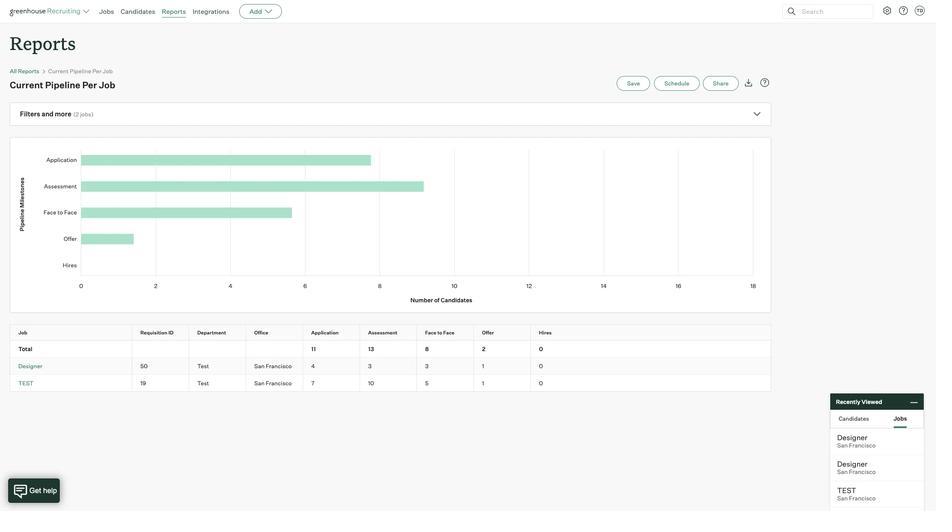 Task type: vqa. For each thing, say whether or not it's contained in the screenshot.
the Password password field
no



Task type: describe. For each thing, give the bounding box(es) containing it.
test for test
[[18, 380, 34, 387]]

1 horizontal spatial candidates
[[839, 415, 869, 422]]

(
[[73, 111, 76, 118]]

recently
[[836, 398, 861, 405]]

offer column header
[[474, 325, 538, 340]]

td button
[[915, 6, 925, 15]]

1 designer san francisco from the top
[[837, 433, 876, 449]]

7
[[311, 380, 315, 387]]

office
[[254, 330, 268, 336]]

1 face from the left
[[425, 330, 436, 336]]

test for 50
[[197, 363, 209, 370]]

row for grid containing total
[[10, 325, 771, 340]]

row for row group containing designer
[[10, 358, 771, 374]]

requisition id
[[140, 330, 174, 336]]

office column header
[[246, 325, 310, 340]]

1 vertical spatial job
[[99, 79, 115, 90]]

face to face
[[425, 330, 455, 336]]

1 vertical spatial per
[[82, 79, 97, 90]]

2 face from the left
[[443, 330, 455, 336]]

row for row group containing total
[[10, 341, 771, 357]]

row group containing test
[[10, 375, 771, 392]]

11
[[311, 346, 316, 352]]

integrations link
[[193, 7, 230, 15]]

13
[[368, 346, 374, 352]]

hires
[[539, 330, 552, 336]]

2 inside filters and more ( 2 jobs )
[[76, 111, 79, 118]]

san francisco for 7
[[254, 380, 292, 387]]

8
[[425, 346, 429, 352]]

td
[[917, 8, 923, 13]]

0 vertical spatial reports
[[162, 7, 186, 15]]

1 for 3
[[482, 363, 484, 370]]

2 3 from the left
[[425, 363, 429, 370]]

job column header
[[10, 325, 139, 340]]

0 vertical spatial candidates
[[121, 7, 155, 15]]

and
[[42, 110, 54, 118]]

assessment column header
[[360, 325, 424, 340]]

face to face column header
[[417, 325, 481, 340]]

test link
[[18, 380, 34, 387]]

1 vertical spatial reports
[[10, 31, 76, 55]]

faq image
[[760, 78, 770, 88]]

1 for 5
[[482, 380, 484, 387]]

tab list containing candidates
[[831, 410, 924, 428]]

department column header
[[189, 325, 253, 340]]

10
[[368, 380, 374, 387]]

50
[[140, 363, 148, 370]]

0 vertical spatial current pipeline per job
[[48, 68, 113, 75]]

viewed
[[862, 398, 882, 405]]

save
[[627, 80, 640, 87]]

test for 19
[[197, 380, 209, 387]]

jobs link
[[99, 7, 114, 15]]

assessment
[[368, 330, 397, 336]]

configure image
[[883, 6, 892, 15]]

1 vertical spatial pipeline
[[45, 79, 80, 90]]



Task type: locate. For each thing, give the bounding box(es) containing it.
2 inside row group
[[482, 346, 486, 352]]

designer
[[18, 363, 42, 370], [837, 433, 868, 442], [837, 459, 868, 468]]

share
[[713, 80, 729, 87]]

requisition
[[140, 330, 167, 336]]

san inside test san francisco
[[837, 495, 848, 502]]

row group containing designer
[[10, 358, 771, 375]]

test san francisco
[[837, 486, 876, 502]]

designer down recently
[[837, 433, 868, 442]]

designer inside row group
[[18, 363, 42, 370]]

candidates link
[[121, 7, 155, 15]]

row containing designer
[[10, 358, 771, 374]]

all
[[10, 68, 17, 75]]

0 vertical spatial designer
[[18, 363, 42, 370]]

row containing total
[[10, 341, 771, 357]]

designer san francisco
[[837, 433, 876, 449], [837, 459, 876, 476]]

0 horizontal spatial face
[[425, 330, 436, 336]]

0 vertical spatial designer san francisco
[[837, 433, 876, 449]]

2 down offer
[[482, 346, 486, 352]]

2 vertical spatial 0
[[539, 380, 543, 387]]

0 for 8
[[539, 346, 543, 352]]

3 0 from the top
[[539, 380, 543, 387]]

0 vertical spatial 0
[[539, 346, 543, 352]]

row group
[[10, 341, 771, 358], [10, 358, 771, 375], [10, 375, 771, 392]]

0 vertical spatial per
[[92, 68, 101, 75]]

san francisco
[[254, 363, 292, 370], [254, 380, 292, 387]]

save button
[[617, 76, 650, 91]]

)
[[91, 111, 94, 118]]

1 vertical spatial designer san francisco
[[837, 459, 876, 476]]

1 vertical spatial test
[[837, 486, 857, 495]]

19
[[140, 380, 146, 387]]

candidates
[[121, 7, 155, 15], [839, 415, 869, 422]]

reports right candidates link
[[162, 7, 186, 15]]

2 row group from the top
[[10, 358, 771, 375]]

face right to
[[443, 330, 455, 336]]

san francisco for 4
[[254, 363, 292, 370]]

td button
[[914, 4, 927, 17]]

row for row group containing test
[[10, 375, 771, 392]]

test
[[197, 363, 209, 370], [197, 380, 209, 387]]

0 vertical spatial 2
[[76, 111, 79, 118]]

1 vertical spatial san francisco
[[254, 380, 292, 387]]

candidates right jobs link
[[121, 7, 155, 15]]

2 1 from the top
[[482, 380, 484, 387]]

1 test from the top
[[197, 363, 209, 370]]

3
[[368, 363, 372, 370], [425, 363, 429, 370]]

row group down 13
[[10, 375, 771, 392]]

0 vertical spatial current
[[48, 68, 69, 75]]

test
[[18, 380, 34, 387], [837, 486, 857, 495]]

1 3 from the left
[[368, 363, 372, 370]]

requisition id column header
[[132, 325, 196, 340]]

row group down the assessment column header
[[10, 341, 771, 358]]

current right all reports
[[48, 68, 69, 75]]

1 horizontal spatial test
[[837, 486, 857, 495]]

2
[[76, 111, 79, 118], [482, 346, 486, 352]]

designer link
[[18, 363, 42, 370]]

row up 13
[[10, 325, 771, 340]]

1 1 from the top
[[482, 363, 484, 370]]

designer up test link
[[18, 363, 42, 370]]

cell down office column header
[[246, 341, 303, 357]]

total
[[18, 346, 32, 352]]

2 designer san francisco from the top
[[837, 459, 876, 476]]

1 horizontal spatial jobs
[[894, 415, 907, 422]]

reports down greenhouse recruiting 'image' in the left top of the page
[[10, 31, 76, 55]]

Search text field
[[800, 5, 866, 17]]

share button
[[703, 76, 739, 91]]

more
[[55, 110, 71, 118]]

cell
[[132, 341, 189, 357], [189, 341, 246, 357], [246, 341, 303, 357]]

1 horizontal spatial 2
[[482, 346, 486, 352]]

0 vertical spatial san francisco
[[254, 363, 292, 370]]

4
[[311, 363, 315, 370]]

0 horizontal spatial test
[[18, 380, 34, 387]]

face left to
[[425, 330, 436, 336]]

save and schedule this report to revisit it! element
[[617, 76, 654, 91]]

1 horizontal spatial face
[[443, 330, 455, 336]]

1 horizontal spatial current
[[48, 68, 69, 75]]

1 vertical spatial current
[[10, 79, 43, 90]]

offer
[[482, 330, 494, 336]]

reports
[[162, 7, 186, 15], [10, 31, 76, 55], [18, 68, 39, 75]]

3 down 13
[[368, 363, 372, 370]]

san francisco down office column header
[[254, 363, 292, 370]]

3 up "5"
[[425, 363, 429, 370]]

jobs
[[80, 111, 91, 118]]

add
[[249, 7, 262, 15]]

recently viewed
[[836, 398, 882, 405]]

1 vertical spatial 1
[[482, 380, 484, 387]]

filters and more ( 2 jobs )
[[20, 110, 94, 118]]

francisco
[[266, 363, 292, 370], [266, 380, 292, 387], [849, 442, 876, 449], [849, 468, 876, 476], [849, 495, 876, 502]]

jobs inside tab list
[[894, 415, 907, 422]]

all reports link
[[10, 68, 39, 75]]

test for test san francisco
[[837, 486, 857, 495]]

application column header
[[303, 325, 367, 340]]

reports right all
[[18, 68, 39, 75]]

san
[[254, 363, 265, 370], [254, 380, 265, 387], [837, 442, 848, 449], [837, 468, 848, 476], [837, 495, 848, 502]]

row up 10
[[10, 358, 771, 374]]

3 cell from the left
[[246, 341, 303, 357]]

schedule button
[[654, 76, 700, 91]]

row group up 10
[[10, 358, 771, 375]]

pipeline
[[70, 68, 91, 75], [45, 79, 80, 90]]

2 0 from the top
[[539, 363, 543, 370]]

tab list
[[831, 410, 924, 428]]

1 row from the top
[[10, 325, 771, 340]]

download image
[[744, 78, 754, 88]]

cell down the department column header
[[189, 341, 246, 357]]

grid containing total
[[10, 325, 771, 392]]

job
[[103, 68, 113, 75], [99, 79, 115, 90], [18, 330, 27, 336]]

1 0 from the top
[[539, 346, 543, 352]]

san francisco left 7
[[254, 380, 292, 387]]

1 vertical spatial candidates
[[839, 415, 869, 422]]

1 vertical spatial 0
[[539, 363, 543, 370]]

0 for 3
[[539, 363, 543, 370]]

0 vertical spatial pipeline
[[70, 68, 91, 75]]

jobs
[[99, 7, 114, 15], [894, 415, 907, 422]]

integrations
[[193, 7, 230, 15]]

2 san francisco from the top
[[254, 380, 292, 387]]

2 test from the top
[[197, 380, 209, 387]]

all reports
[[10, 68, 39, 75]]

job inside column header
[[18, 330, 27, 336]]

to
[[438, 330, 442, 336]]

cell down requisition id
[[132, 341, 189, 357]]

0 horizontal spatial jobs
[[99, 7, 114, 15]]

department
[[197, 330, 226, 336]]

test inside test san francisco
[[837, 486, 857, 495]]

0 vertical spatial test
[[18, 380, 34, 387]]

grid
[[10, 325, 771, 392]]

designer san francisco down recently viewed
[[837, 433, 876, 449]]

add button
[[239, 4, 282, 19]]

5
[[425, 380, 429, 387]]

0
[[539, 346, 543, 352], [539, 363, 543, 370], [539, 380, 543, 387]]

row down the assessment column header
[[10, 341, 771, 357]]

application
[[311, 330, 339, 336]]

current pipeline per job
[[48, 68, 113, 75], [10, 79, 115, 90]]

1 vertical spatial current pipeline per job
[[10, 79, 115, 90]]

1 horizontal spatial 3
[[425, 363, 429, 370]]

row down 13
[[10, 375, 771, 392]]

current down the all reports link
[[10, 79, 43, 90]]

0 vertical spatial 1
[[482, 363, 484, 370]]

0 vertical spatial jobs
[[99, 7, 114, 15]]

row group containing total
[[10, 341, 771, 358]]

id
[[168, 330, 174, 336]]

greenhouse recruiting image
[[10, 7, 83, 16]]

1 row group from the top
[[10, 341, 771, 358]]

0 horizontal spatial current
[[10, 79, 43, 90]]

1
[[482, 363, 484, 370], [482, 380, 484, 387]]

row
[[10, 325, 771, 340], [10, 341, 771, 357], [10, 358, 771, 374], [10, 375, 771, 392]]

francisco inside test san francisco
[[849, 495, 876, 502]]

4 row from the top
[[10, 375, 771, 392]]

0 horizontal spatial candidates
[[121, 7, 155, 15]]

2 vertical spatial job
[[18, 330, 27, 336]]

1 san francisco from the top
[[254, 363, 292, 370]]

current pipeline per job link
[[48, 68, 113, 75]]

0 horizontal spatial 3
[[368, 363, 372, 370]]

per
[[92, 68, 101, 75], [82, 79, 97, 90]]

2 vertical spatial designer
[[837, 459, 868, 468]]

current
[[48, 68, 69, 75], [10, 79, 43, 90]]

0 vertical spatial test
[[197, 363, 209, 370]]

0 for 5
[[539, 380, 543, 387]]

1 vertical spatial test
[[197, 380, 209, 387]]

filters
[[20, 110, 40, 118]]

row containing job
[[10, 325, 771, 340]]

schedule
[[665, 80, 690, 87]]

2 left jobs
[[76, 111, 79, 118]]

2 row from the top
[[10, 341, 771, 357]]

test inside row group
[[18, 380, 34, 387]]

row containing test
[[10, 375, 771, 392]]

2 vertical spatial reports
[[18, 68, 39, 75]]

1 vertical spatial designer
[[837, 433, 868, 442]]

1 cell from the left
[[132, 341, 189, 357]]

designer up test san francisco
[[837, 459, 868, 468]]

3 row from the top
[[10, 358, 771, 374]]

0 horizontal spatial 2
[[76, 111, 79, 118]]

2 cell from the left
[[189, 341, 246, 357]]

designer san francisco up test san francisco
[[837, 459, 876, 476]]

face
[[425, 330, 436, 336], [443, 330, 455, 336]]

3 row group from the top
[[10, 375, 771, 392]]

1 vertical spatial 2
[[482, 346, 486, 352]]

0 vertical spatial job
[[103, 68, 113, 75]]

candidates down recently viewed
[[839, 415, 869, 422]]

reports link
[[162, 7, 186, 15]]

1 vertical spatial jobs
[[894, 415, 907, 422]]



